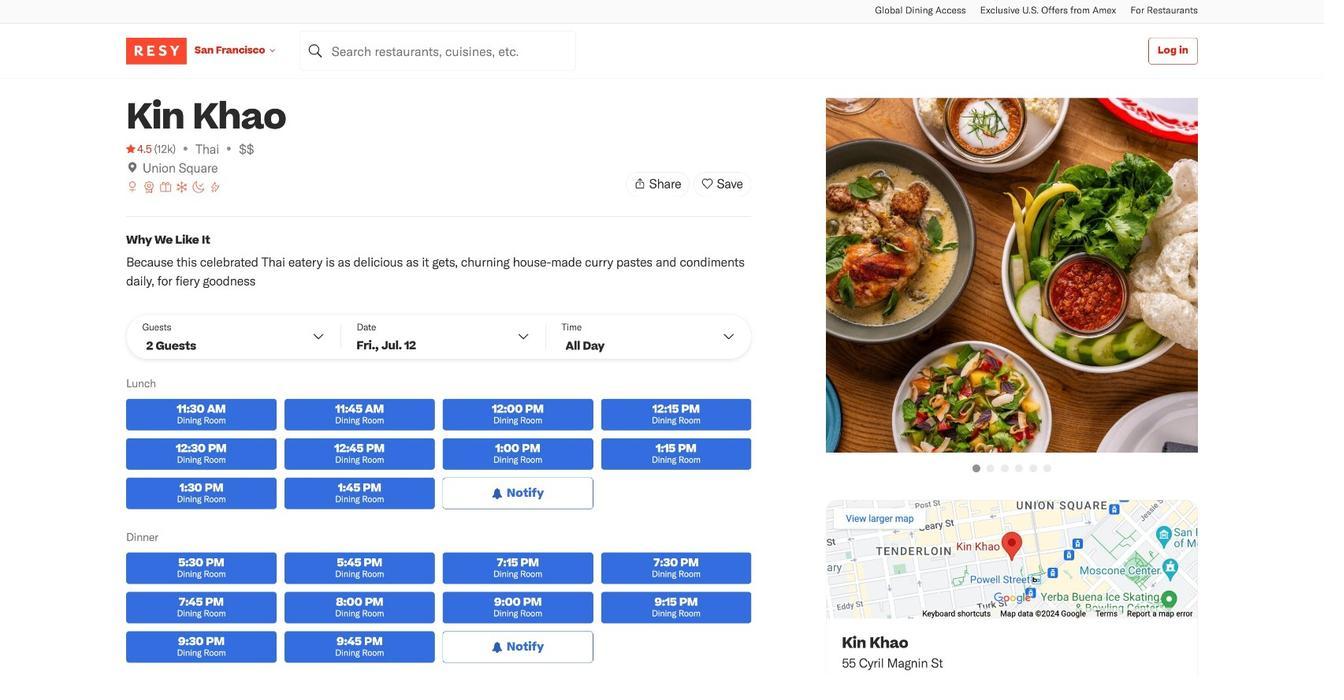 Task type: describe. For each thing, give the bounding box(es) containing it.
Search restaurants, cuisines, etc. text field
[[300, 31, 576, 71]]

4.5 out of 5 stars image
[[126, 141, 152, 157]]



Task type: locate. For each thing, give the bounding box(es) containing it.
None field
[[300, 31, 576, 71]]



Task type: vqa. For each thing, say whether or not it's contained in the screenshot.
4.6 out of 5 stars Icon
no



